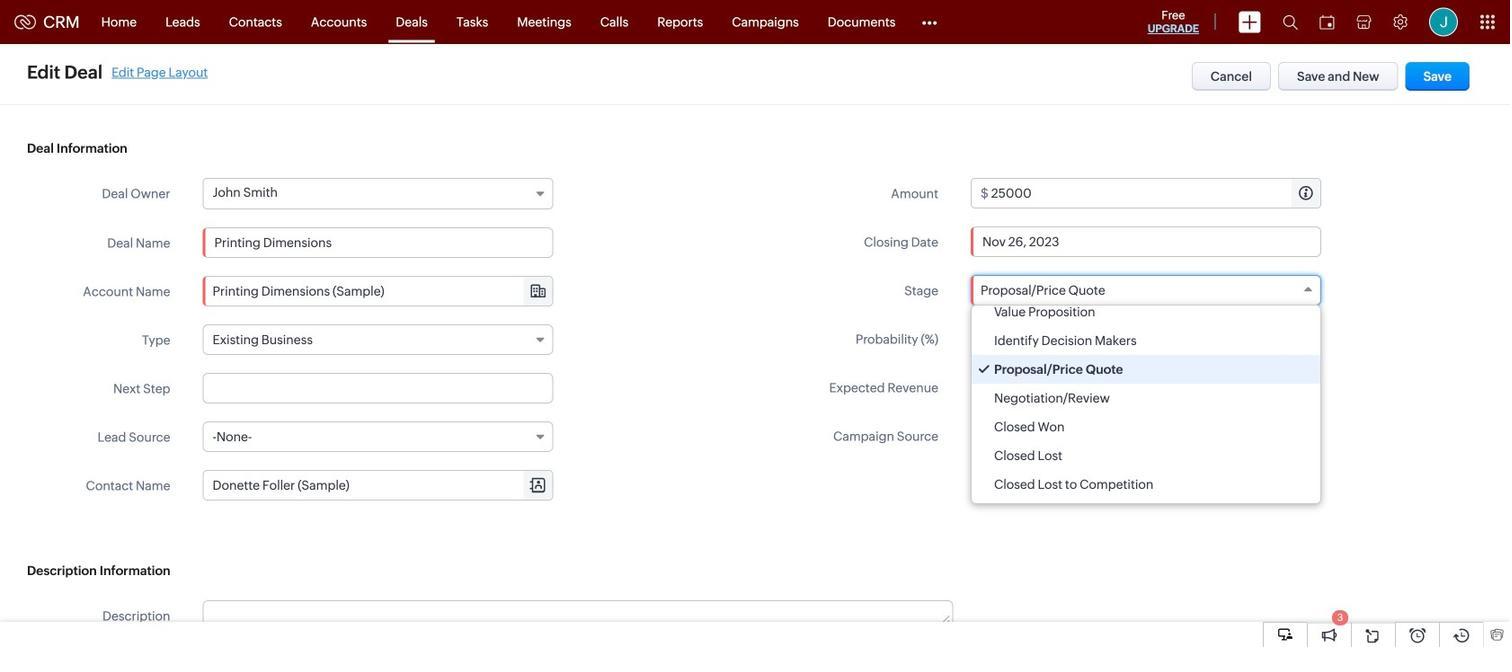 Task type: describe. For each thing, give the bounding box(es) containing it.
3 option from the top
[[972, 355, 1321, 384]]

logo image
[[14, 15, 36, 29]]

search element
[[1272, 0, 1309, 44]]

search image
[[1283, 14, 1298, 30]]

5 option from the top
[[972, 413, 1321, 441]]

Other Modules field
[[910, 8, 949, 36]]

1 option from the top
[[972, 298, 1321, 326]]

create menu element
[[1228, 0, 1272, 44]]

create menu image
[[1239, 11, 1261, 33]]

calendar image
[[1320, 15, 1335, 29]]

6 option from the top
[[972, 441, 1321, 470]]

2 option from the top
[[972, 326, 1321, 355]]

profile image
[[1430, 8, 1458, 36]]



Task type: locate. For each thing, give the bounding box(es) containing it.
profile element
[[1419, 0, 1469, 44]]

4 option from the top
[[972, 384, 1321, 413]]

MMM D, YYYY text field
[[971, 227, 1322, 257]]

None text field
[[992, 179, 1321, 208], [203, 227, 553, 258], [971, 324, 1322, 354], [203, 373, 553, 404], [992, 373, 1321, 402], [204, 601, 953, 630], [992, 179, 1321, 208], [203, 227, 553, 258], [971, 324, 1322, 354], [203, 373, 553, 404], [992, 373, 1321, 402], [204, 601, 953, 630]]

list box
[[972, 298, 1321, 503]]

option
[[972, 298, 1321, 326], [972, 326, 1321, 355], [972, 355, 1321, 384], [972, 384, 1321, 413], [972, 413, 1321, 441], [972, 441, 1321, 470], [972, 470, 1321, 499]]

7 option from the top
[[972, 470, 1321, 499]]

None field
[[971, 275, 1322, 306], [204, 277, 552, 306], [203, 325, 553, 355], [203, 422, 553, 452], [204, 471, 552, 500], [971, 275, 1322, 306], [204, 277, 552, 306], [203, 325, 553, 355], [203, 422, 553, 452], [204, 471, 552, 500]]



